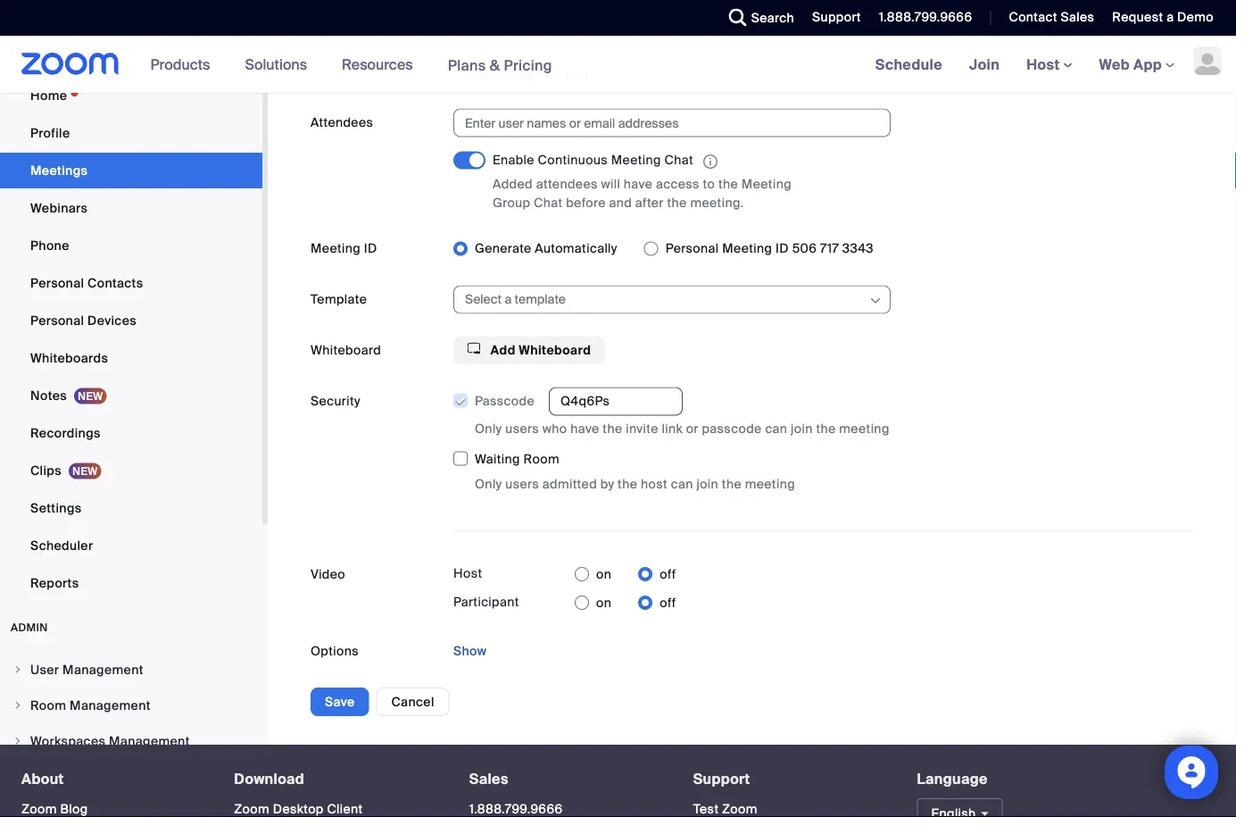 Task type: locate. For each thing, give the bounding box(es) containing it.
1 vertical spatial personal
[[30, 275, 84, 291]]

after
[[636, 194, 664, 211]]

personal
[[666, 240, 719, 257], [30, 275, 84, 291], [30, 312, 84, 329]]

meeting inside the enable continuous meeting chat "application"
[[612, 152, 662, 169]]

right image left user
[[13, 665, 23, 675]]

off inside host option group
[[660, 566, 677, 582]]

reports
[[30, 575, 79, 591]]

on inside host option group
[[597, 566, 612, 582]]

reports link
[[0, 566, 263, 601]]

0 vertical spatial personal
[[666, 240, 719, 257]]

0 vertical spatial users
[[506, 420, 539, 437]]

1.888.799.9666 link
[[470, 800, 563, 817]]

1 vertical spatial only
[[475, 476, 502, 493]]

meeting
[[612, 152, 662, 169], [742, 175, 792, 192], [311, 240, 361, 257], [723, 240, 773, 257]]

management up workspaces management
[[70, 697, 151, 714]]

home
[[30, 87, 67, 104]]

user management menu item
[[0, 653, 263, 687]]

personal for personal contacts
[[30, 275, 84, 291]]

host
[[1027, 55, 1064, 74], [454, 565, 483, 582]]

on for host
[[597, 566, 612, 582]]

learn more about enable continuous meeting chat image
[[698, 153, 723, 169]]

zoom for about
[[21, 800, 57, 817]]

management for room management
[[70, 697, 151, 714]]

zoom down about at left
[[21, 800, 57, 817]]

join right passcode on the bottom right
[[791, 420, 813, 437]]

right image inside room management menu item
[[13, 700, 23, 711]]

link
[[662, 420, 683, 437]]

support up test zoom
[[694, 770, 751, 789]]

workspaces
[[30, 733, 106, 749]]

whiteboard down template
[[311, 342, 381, 359]]

0 horizontal spatial have
[[571, 420, 600, 437]]

0 vertical spatial 1.888.799.9666
[[879, 9, 973, 25]]

0 vertical spatial have
[[624, 175, 653, 192]]

app
[[1134, 55, 1163, 74]]

access
[[656, 175, 700, 192]]

1 horizontal spatial host
[[1027, 55, 1064, 74]]

0 vertical spatial host
[[1027, 55, 1064, 74]]

sales up 1.888.799.9666 link
[[470, 770, 509, 789]]

0 horizontal spatial room
[[30, 697, 66, 714]]

0 vertical spatial on
[[597, 566, 612, 582]]

1.888.799.9666 down sales 'link'
[[470, 800, 563, 817]]

group
[[493, 194, 531, 211]]

0 horizontal spatial join
[[697, 476, 719, 493]]

1 vertical spatial support
[[694, 770, 751, 789]]

1 vertical spatial can
[[671, 476, 694, 493]]

1 vertical spatial sales
[[470, 770, 509, 789]]

1 horizontal spatial zoom
[[234, 800, 270, 817]]

Persistent Chat, enter email address,Enter user names or email addresses text field
[[465, 109, 864, 136]]

security
[[311, 393, 361, 409]]

room down who
[[524, 451, 560, 467]]

meeting up template
[[311, 240, 361, 257]]

2 right image from the top
[[13, 700, 23, 711]]

plans & pricing link
[[448, 56, 553, 74], [448, 56, 553, 74]]

0 horizontal spatial id
[[364, 240, 378, 257]]

workspaces management
[[30, 733, 190, 749]]

id inside "meeting id" option group
[[776, 240, 789, 257]]

0 horizontal spatial whiteboard
[[311, 342, 381, 359]]

1 horizontal spatial id
[[776, 240, 789, 257]]

1 vertical spatial host
[[454, 565, 483, 582]]

have
[[624, 175, 653, 192], [571, 420, 600, 437]]

recordings link
[[0, 415, 263, 451]]

0 vertical spatial sales
[[1061, 9, 1095, 25]]

banner
[[0, 36, 1237, 94]]

chat up access at the right top of page
[[665, 152, 694, 169]]

admitted
[[543, 476, 597, 493]]

1 vertical spatial off
[[660, 595, 677, 611]]

chat down attendees
[[534, 194, 563, 211]]

management up room management
[[63, 662, 144, 678]]

passcode
[[702, 420, 762, 437]]

before
[[566, 194, 606, 211]]

on up participant option group
[[597, 566, 612, 582]]

whiteboards
[[30, 350, 108, 366]]

meetings navigation
[[862, 36, 1237, 94]]

id
[[364, 240, 378, 257], [776, 240, 789, 257]]

solutions button
[[245, 36, 315, 93]]

host down contact sales
[[1027, 55, 1064, 74]]

devices
[[88, 312, 137, 329]]

enable continuous meeting chat
[[493, 152, 694, 169]]

1 horizontal spatial chat
[[665, 152, 694, 169]]

participant option group
[[575, 589, 677, 617]]

request a demo link
[[1100, 0, 1237, 36], [1113, 9, 1215, 25]]

1 users from the top
[[506, 420, 539, 437]]

users up waiting room
[[506, 420, 539, 437]]

on inside participant option group
[[597, 595, 612, 611]]

0 horizontal spatial 1.888.799.9666
[[470, 800, 563, 817]]

1 vertical spatial chat
[[534, 194, 563, 211]]

have inside security group
[[571, 420, 600, 437]]

1 vertical spatial users
[[506, 476, 539, 493]]

whiteboards link
[[0, 340, 263, 376]]

security group
[[453, 387, 1194, 494]]

1 horizontal spatial whiteboard
[[519, 342, 591, 359]]

2 vertical spatial personal
[[30, 312, 84, 329]]

zoom for download
[[234, 800, 270, 817]]

show options image
[[869, 293, 883, 308]]

1 horizontal spatial room
[[524, 451, 560, 467]]

waiting room
[[475, 451, 560, 467]]

0 vertical spatial right image
[[13, 665, 23, 675]]

2 horizontal spatial zoom
[[723, 800, 758, 817]]

1 vertical spatial management
[[70, 697, 151, 714]]

personal up whiteboards
[[30, 312, 84, 329]]

0 horizontal spatial host
[[454, 565, 483, 582]]

personal down phone
[[30, 275, 84, 291]]

zoom blog
[[21, 800, 88, 817]]

can right host
[[671, 476, 694, 493]]

the
[[719, 175, 739, 192], [668, 194, 687, 211], [603, 420, 623, 437], [817, 420, 836, 437], [618, 476, 638, 493], [722, 476, 742, 493]]

1 off from the top
[[660, 566, 677, 582]]

0 vertical spatial off
[[660, 566, 677, 582]]

1 only from the top
[[475, 420, 502, 437]]

meeting up added attendees will have access to the meeting group chat before and after the meeting.
[[612, 152, 662, 169]]

1.888.799.9666 up schedule
[[879, 9, 973, 25]]

select meeting template text field
[[465, 286, 868, 313]]

2 horizontal spatial meeting
[[840, 420, 890, 437]]

id left "506"
[[776, 240, 789, 257]]

1 horizontal spatial can
[[766, 420, 788, 437]]

1 horizontal spatial meeting
[[745, 476, 796, 493]]

0 vertical spatial chat
[[665, 152, 694, 169]]

right image up right image
[[13, 700, 23, 711]]

download
[[234, 770, 305, 789]]

a
[[1167, 9, 1175, 25]]

management inside menu item
[[63, 662, 144, 678]]

whiteboard right add
[[519, 342, 591, 359]]

language
[[918, 770, 988, 789]]

off down host option group on the bottom of the page
[[660, 595, 677, 611]]

room down user
[[30, 697, 66, 714]]

profile link
[[0, 115, 263, 151]]

test
[[694, 800, 719, 817]]

1 horizontal spatial have
[[624, 175, 653, 192]]

support link
[[799, 0, 866, 36], [813, 9, 862, 25], [694, 770, 751, 789]]

off inside participant option group
[[660, 595, 677, 611]]

0 vertical spatial room
[[524, 451, 560, 467]]

template
[[311, 291, 367, 308]]

products button
[[151, 36, 218, 93]]

enable continuous meeting chat application
[[493, 151, 832, 171]]

on for participant
[[597, 595, 612, 611]]

1 vertical spatial room
[[30, 697, 66, 714]]

management
[[63, 662, 144, 678], [70, 697, 151, 714], [109, 733, 190, 749]]

1 horizontal spatial sales
[[1061, 9, 1095, 25]]

2 whiteboard from the left
[[519, 342, 591, 359]]

generate
[[475, 240, 532, 257]]

0 horizontal spatial chat
[[534, 194, 563, 211]]

scheduler
[[30, 537, 93, 554]]

settings
[[30, 500, 82, 516]]

personal inside "meeting id" option group
[[666, 240, 719, 257]]

webinars link
[[0, 190, 263, 226]]

profile picture image
[[1194, 46, 1223, 75]]

phone
[[30, 237, 69, 254]]

zoom down the download
[[234, 800, 270, 817]]

0 horizontal spatial zoom
[[21, 800, 57, 817]]

1 vertical spatial on
[[597, 595, 612, 611]]

right image for room management
[[13, 700, 23, 711]]

support
[[813, 9, 862, 25], [694, 770, 751, 789]]

1 vertical spatial meeting
[[840, 420, 890, 437]]

2 users from the top
[[506, 476, 539, 493]]

off up participant option group
[[660, 566, 677, 582]]

contact
[[1010, 9, 1058, 25]]

notes link
[[0, 378, 263, 414]]

have right who
[[571, 420, 600, 437]]

1 id from the left
[[364, 240, 378, 257]]

2 on from the top
[[597, 595, 612, 611]]

test zoom
[[694, 800, 758, 817]]

meeting up meeting.
[[742, 175, 792, 192]]

2 off from the top
[[660, 595, 677, 611]]

0 vertical spatial management
[[63, 662, 144, 678]]

only down waiting
[[475, 476, 502, 493]]

personal down meeting.
[[666, 240, 719, 257]]

1 whiteboard from the left
[[311, 342, 381, 359]]

home link
[[0, 78, 263, 114]]

0 vertical spatial join
[[791, 420, 813, 437]]

sales right contact
[[1061, 9, 1095, 25]]

zoom
[[21, 800, 57, 817], [234, 800, 270, 817], [723, 800, 758, 817]]

0 vertical spatial meeting
[[538, 65, 588, 82]]

request a demo
[[1113, 9, 1215, 25]]

right image inside the user management menu item
[[13, 665, 23, 675]]

waiting
[[475, 451, 521, 467]]

have inside added attendees will have access to the meeting group chat before and after the meeting.
[[624, 175, 653, 192]]

meeting.
[[691, 194, 744, 211]]

sales
[[1061, 9, 1095, 25], [470, 770, 509, 789]]

only
[[475, 420, 502, 437], [475, 476, 502, 493]]

zoom right 'test'
[[723, 800, 758, 817]]

2 zoom from the left
[[234, 800, 270, 817]]

resources button
[[342, 36, 421, 93]]

None text field
[[549, 387, 683, 416]]

host up participant
[[454, 565, 483, 582]]

1 horizontal spatial support
[[813, 9, 862, 25]]

host
[[641, 476, 668, 493]]

users
[[506, 420, 539, 437], [506, 476, 539, 493]]

on
[[597, 566, 612, 582], [597, 595, 612, 611]]

2 id from the left
[[776, 240, 789, 257]]

show button
[[454, 637, 487, 666]]

1 right image from the top
[[13, 665, 23, 675]]

off
[[660, 566, 677, 582], [660, 595, 677, 611]]

2 vertical spatial management
[[109, 733, 190, 749]]

0 horizontal spatial support
[[694, 770, 751, 789]]

users for who
[[506, 420, 539, 437]]

can right passcode on the bottom right
[[766, 420, 788, 437]]

1 vertical spatial have
[[571, 420, 600, 437]]

0 vertical spatial only
[[475, 420, 502, 437]]

room
[[524, 451, 560, 467], [30, 697, 66, 714]]

users for admitted
[[506, 476, 539, 493]]

add whiteboard
[[488, 342, 591, 359]]

host option group
[[575, 560, 677, 589]]

save
[[325, 694, 355, 710]]

1.888.799.9666
[[879, 9, 973, 25], [470, 800, 563, 817]]

2 vertical spatial meeting
[[745, 476, 796, 493]]

only up waiting
[[475, 420, 502, 437]]

right image for user management
[[13, 665, 23, 675]]

admin menu menu
[[0, 653, 263, 817]]

1 zoom from the left
[[21, 800, 57, 817]]

whiteboard
[[311, 342, 381, 359], [519, 342, 591, 359]]

only for only users who have the invite link or passcode can join the meeting
[[475, 420, 502, 437]]

meeting down meeting.
[[723, 240, 773, 257]]

personal for personal devices
[[30, 312, 84, 329]]

room inside security group
[[524, 451, 560, 467]]

host inside meetings navigation
[[1027, 55, 1064, 74]]

0 horizontal spatial can
[[671, 476, 694, 493]]

0 horizontal spatial sales
[[470, 770, 509, 789]]

and
[[609, 194, 632, 211]]

who
[[543, 420, 568, 437]]

continuous
[[538, 152, 608, 169]]

show
[[454, 643, 487, 659]]

users down waiting room
[[506, 476, 539, 493]]

506
[[793, 240, 817, 257]]

personal inside 'link'
[[30, 312, 84, 329]]

support right the search
[[813, 9, 862, 25]]

0 vertical spatial support
[[813, 9, 862, 25]]

2 only from the top
[[475, 476, 502, 493]]

1 vertical spatial right image
[[13, 700, 23, 711]]

on down host option group on the bottom of the page
[[597, 595, 612, 611]]

id up template
[[364, 240, 378, 257]]

demo
[[1178, 9, 1215, 25]]

right image
[[13, 665, 23, 675], [13, 700, 23, 711]]

join right host
[[697, 476, 719, 493]]

management down room management menu item
[[109, 733, 190, 749]]

zoom logo image
[[21, 53, 119, 75]]

1 on from the top
[[597, 566, 612, 582]]

have up the after
[[624, 175, 653, 192]]

meeting id
[[311, 240, 378, 257]]

chat inside "application"
[[665, 152, 694, 169]]



Task type: vqa. For each thing, say whether or not it's contained in the screenshot.


Task type: describe. For each thing, give the bounding box(es) containing it.
personal contacts link
[[0, 265, 263, 301]]

to
[[703, 175, 716, 192]]

join link
[[957, 36, 1014, 93]]

will
[[601, 175, 621, 192]]

1 vertical spatial join
[[697, 476, 719, 493]]

personal for personal meeting id 506 717 3343
[[666, 240, 719, 257]]

download link
[[234, 770, 305, 789]]

generate automatically
[[475, 240, 618, 257]]

web app button
[[1100, 55, 1175, 74]]

admin
[[11, 621, 48, 635]]

profile
[[30, 125, 70, 141]]

meeting id option group
[[454, 234, 1194, 263]]

off for host
[[660, 566, 677, 582]]

invite
[[626, 420, 659, 437]]

added attendees will have access to the meeting group chat before and after the meeting.
[[493, 175, 792, 211]]

notes
[[30, 387, 67, 404]]

schedule
[[876, 55, 943, 74]]

clips link
[[0, 453, 263, 489]]

add whiteboard button
[[454, 336, 606, 365]]

contact sales
[[1010, 9, 1095, 25]]

search button
[[716, 0, 799, 36]]

room management menu item
[[0, 689, 263, 723]]

0 vertical spatial can
[[766, 420, 788, 437]]

zoom desktop client link
[[234, 800, 363, 817]]

only users admitted by the host can join the meeting
[[475, 476, 796, 493]]

schedule link
[[862, 36, 957, 93]]

only users who have the invite link or passcode can join the meeting
[[475, 420, 890, 437]]

participant
[[454, 594, 519, 610]]

only for only users admitted by the host can join the meeting
[[475, 476, 502, 493]]

management for user management
[[63, 662, 144, 678]]

options
[[311, 643, 359, 659]]

test zoom link
[[694, 800, 758, 817]]

host button
[[1027, 55, 1073, 74]]

personal contacts
[[30, 275, 143, 291]]

contacts
[[88, 275, 143, 291]]

attendees
[[311, 114, 374, 131]]

zoom blog link
[[21, 800, 88, 817]]

room inside menu item
[[30, 697, 66, 714]]

personal
[[11, 46, 71, 60]]

recurring
[[475, 65, 535, 82]]

solutions
[[245, 55, 307, 74]]

banner containing products
[[0, 36, 1237, 94]]

scheduler link
[[0, 528, 263, 564]]

1 vertical spatial 1.888.799.9666
[[470, 800, 563, 817]]

none text field inside security group
[[549, 387, 683, 416]]

video
[[311, 566, 346, 582]]

enable
[[493, 152, 535, 169]]

user management
[[30, 662, 144, 678]]

meeting inside added attendees will have access to the meeting group chat before and after the meeting.
[[742, 175, 792, 192]]

off for participant
[[660, 595, 677, 611]]

1 horizontal spatial 1.888.799.9666
[[879, 9, 973, 25]]

resources
[[342, 55, 413, 74]]

0 horizontal spatial meeting
[[538, 65, 588, 82]]

settings link
[[0, 490, 263, 526]]

products
[[151, 55, 210, 74]]

about link
[[21, 770, 64, 789]]

right image
[[13, 736, 23, 747]]

3343
[[843, 240, 874, 257]]

1 horizontal spatial join
[[791, 420, 813, 437]]

plans & pricing
[[448, 56, 553, 74]]

meetings
[[30, 162, 88, 179]]

personal devices link
[[0, 303, 263, 339]]

web app
[[1100, 55, 1163, 74]]

add
[[491, 342, 516, 359]]

have for access
[[624, 175, 653, 192]]

recurring meeting
[[475, 65, 588, 82]]

meetings link
[[0, 153, 263, 189]]

personal devices
[[30, 312, 137, 329]]

join
[[970, 55, 1000, 74]]

cancel button
[[376, 688, 450, 716]]

chat inside added attendees will have access to the meeting group chat before and after the meeting.
[[534, 194, 563, 211]]

attendees
[[536, 175, 598, 192]]

passcode
[[475, 392, 535, 409]]

pricing
[[504, 56, 553, 74]]

meeting inside "meeting id" option group
[[723, 240, 773, 257]]

have for the
[[571, 420, 600, 437]]

webinars
[[30, 200, 88, 216]]

&
[[490, 56, 500, 74]]

recordings
[[30, 425, 101, 441]]

cancel
[[392, 694, 435, 710]]

whiteboard inside add whiteboard button
[[519, 342, 591, 359]]

3 zoom from the left
[[723, 800, 758, 817]]

clips
[[30, 462, 62, 479]]

search
[[752, 9, 795, 26]]

added
[[493, 175, 533, 192]]

or
[[686, 420, 699, 437]]

by
[[601, 476, 615, 493]]

personal menu menu
[[0, 78, 263, 603]]

blog
[[60, 800, 88, 817]]

workspaces management menu item
[[0, 724, 263, 758]]

product information navigation
[[137, 36, 566, 94]]

personal meeting id 506 717 3343
[[666, 240, 874, 257]]

management for workspaces management
[[109, 733, 190, 749]]

about
[[21, 770, 64, 789]]

717
[[821, 240, 840, 257]]

desktop
[[273, 800, 324, 817]]



